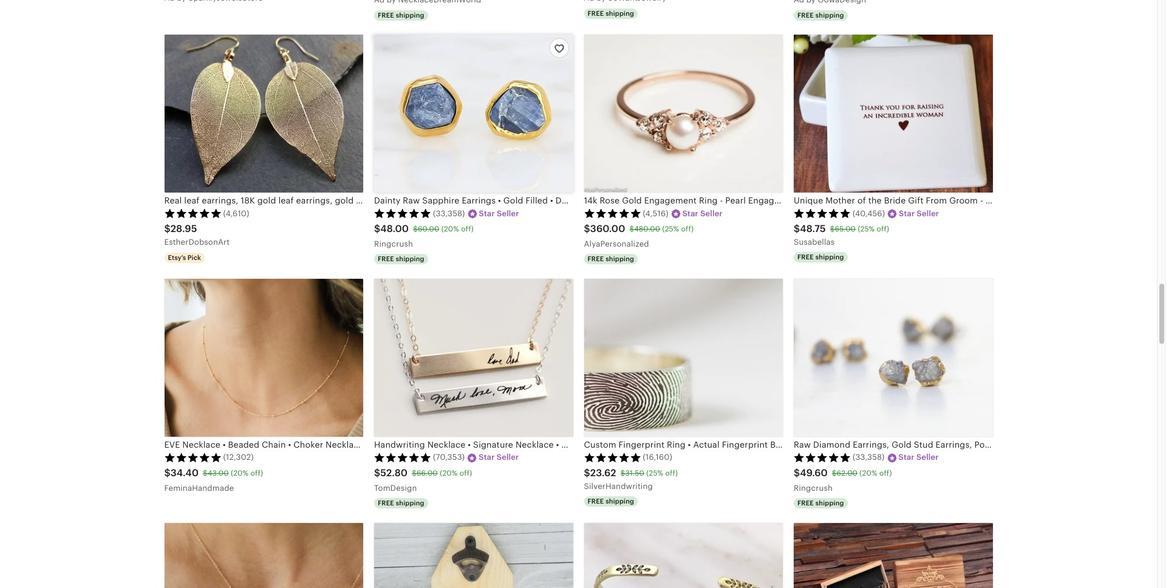 Task type: locate. For each thing, give the bounding box(es) containing it.
(20% inside $ 52.80 $ 66.00 (20% off) tomdesign
[[440, 469, 458, 478]]

(20% inside $ 49.60 $ 62.00 (20% off) ringcrush
[[860, 469, 878, 478]]

$ 49.60 $ 62.00 (20% off) ringcrush
[[794, 467, 892, 493]]

off) down (12,302)
[[251, 469, 263, 478]]

0 horizontal spatial (33,358)
[[433, 209, 465, 218]]

(25%
[[663, 225, 679, 233], [858, 225, 875, 233], [647, 469, 664, 478]]

(25% down (16,160)
[[647, 469, 664, 478]]

66.00
[[417, 469, 438, 478]]

62.00
[[837, 469, 858, 478]]

free shipping for 48.75
[[798, 254, 844, 261]]

lore necklace • pearl bar necklace • tiny freshwater pearl necklace, delicate pearl necklace, wedding necklace, dainty pearl necklace, gift image
[[164, 523, 363, 588]]

$ 52.80 $ 66.00 (20% off) tomdesign
[[374, 467, 472, 493]]

raw diamond earrings, gold stud earrings, polki diamond, crystal earring, dainty earring, diamond jewelry, april birthstone, unique gift image
[[794, 279, 993, 437]]

(20%
[[442, 225, 459, 233], [231, 469, 249, 478], [440, 469, 458, 478], [860, 469, 878, 478]]

0 vertical spatial (33,358)
[[433, 209, 465, 218]]

off) for 48.00
[[461, 225, 474, 233]]

off) inside $ 23.62 $ 31.50 (25% off) silverhandwriting
[[666, 469, 678, 478]]

0 vertical spatial ringcrush
[[374, 239, 413, 249]]

off) down (70,353)
[[460, 469, 472, 478]]

seller
[[497, 209, 519, 218], [701, 209, 723, 218], [917, 209, 940, 218], [497, 453, 519, 462], [917, 453, 939, 462]]

free shipping for 48.00
[[378, 255, 425, 263]]

shipping
[[606, 9, 635, 17], [396, 11, 425, 19], [816, 11, 844, 19], [816, 254, 844, 261], [396, 255, 425, 263], [606, 255, 635, 263], [606, 498, 635, 505], [396, 499, 425, 507], [816, 499, 844, 507]]

off) inside $ 360.00 $ 480.00 (25% off) alyapersonalized
[[681, 225, 694, 233]]

off) down (40,456)
[[877, 225, 890, 233]]

0 horizontal spatial ringcrush
[[374, 239, 413, 249]]

1 horizontal spatial ringcrush
[[794, 484, 833, 493]]

shipping for 360.00
[[606, 255, 635, 263]]

(25% for 23.62
[[647, 469, 664, 478]]

personalized shot glasses with wood box groomsmen, best man, man cave gift barware (024965) image
[[794, 523, 993, 588]]

5 out of 5 stars image up 52.80 at the bottom of the page
[[374, 452, 431, 462]]

5 out of 5 stars image
[[164, 208, 221, 218], [374, 208, 431, 218], [584, 208, 641, 218], [794, 208, 851, 218], [164, 452, 221, 462], [374, 452, 431, 462], [584, 452, 641, 462], [794, 452, 851, 462]]

estherdobsonart
[[164, 238, 230, 247]]

(33,358) up 62.00
[[853, 453, 885, 462]]

ringcrush down 48.00
[[374, 239, 413, 249]]

custom fingerprint ring • actual fingerprint band • personalized engraved ring in sterling silver • wedding bands • gifts for him • rm23 image
[[584, 279, 783, 437]]

5 out of 5 stars image up 360.00 in the top of the page
[[584, 208, 641, 218]]

off) right 62.00
[[880, 469, 892, 478]]

(25% down (40,456)
[[858, 225, 875, 233]]

28.95
[[171, 223, 197, 235]]

(25% inside $ 48.75 $ 65.00 (25% off) susabellas
[[858, 225, 875, 233]]

(16,160)
[[643, 453, 673, 462]]

off) right 480.00
[[681, 225, 694, 233]]

free for 48.75
[[798, 254, 814, 261]]

(25% down (4,516)
[[663, 225, 679, 233]]

(20% right 60.00
[[442, 225, 459, 233]]

$ 48.00 $ 60.00 (20% off) ringcrush
[[374, 223, 474, 249]]

(20% inside $ 48.00 $ 60.00 (20% off) ringcrush
[[442, 225, 459, 233]]

star seller for 48.75
[[899, 209, 940, 218]]

off) down (16,160)
[[666, 469, 678, 478]]

(12,302)
[[223, 453, 254, 462]]

shipping for 52.80
[[396, 499, 425, 507]]

(70,353)
[[433, 453, 465, 462]]

(20% for 52.80
[[440, 469, 458, 478]]

off) inside the $ 34.40 $ 43.00 (20% off) feminahandmade
[[251, 469, 263, 478]]

free shipping for 360.00
[[588, 255, 635, 263]]

ringcrush inside $ 49.60 $ 62.00 (20% off) ringcrush
[[794, 484, 833, 493]]

(20% right 62.00
[[860, 469, 878, 478]]

free shipping
[[588, 9, 635, 17], [378, 11, 425, 19], [798, 11, 844, 19], [798, 254, 844, 261], [378, 255, 425, 263], [588, 255, 635, 263], [588, 498, 635, 505], [378, 499, 425, 507], [798, 499, 844, 507]]

off) inside $ 49.60 $ 62.00 (20% off) ringcrush
[[880, 469, 892, 478]]

etsy's
[[168, 254, 186, 261]]

off) inside $ 52.80 $ 66.00 (20% off) tomdesign
[[460, 469, 472, 478]]

star
[[479, 209, 495, 218], [683, 209, 699, 218], [899, 209, 915, 218], [479, 453, 495, 462], [899, 453, 915, 462]]

shipping for 23.62
[[606, 498, 635, 505]]

free
[[588, 9, 604, 17], [378, 11, 394, 19], [798, 11, 814, 19], [798, 254, 814, 261], [378, 255, 394, 263], [588, 255, 604, 263], [588, 498, 604, 505], [378, 499, 394, 507], [798, 499, 814, 507]]

$ 48.75 $ 65.00 (25% off) susabellas
[[794, 223, 890, 247]]

off) inside $ 48.75 $ 65.00 (25% off) susabellas
[[877, 225, 890, 233]]

5 out of 5 stars image for 23.62
[[584, 452, 641, 462]]

alyapersonalized
[[584, 239, 649, 249]]

ringcrush
[[374, 239, 413, 249], [794, 484, 833, 493]]

23.62
[[591, 467, 617, 479]]

off) inside $ 48.00 $ 60.00 (20% off) ringcrush
[[461, 225, 474, 233]]

480.00
[[634, 225, 661, 233]]

14k rose gold engagement ring - pearl engagement ring - diamond engagement ring - dainty ring - pearl jewelry - 14k gold ring - pearl ring image
[[584, 35, 783, 193]]

ringcrush for 49.60
[[794, 484, 833, 493]]

off) for 23.62
[[666, 469, 678, 478]]

$ 34.40 $ 43.00 (20% off) feminahandmade
[[164, 467, 263, 493]]

48.00
[[381, 223, 409, 235]]

5 out of 5 stars image up 34.40
[[164, 452, 221, 462]]

unique mother of the bride gift from groom - square keepsake box - thank you for raising an incredible woman - mother-in-law wedding gift image
[[794, 35, 993, 193]]

star seller
[[479, 209, 519, 218], [683, 209, 723, 218], [899, 209, 940, 218], [479, 453, 519, 462], [899, 453, 939, 462]]

1 horizontal spatial (33,358)
[[853, 453, 885, 462]]

5 out of 5 stars image up 49.60
[[794, 452, 851, 462]]

5 out of 5 stars image for 49.60
[[794, 452, 851, 462]]

31.50
[[626, 469, 645, 478]]

5 out of 5 stars image up 23.62
[[584, 452, 641, 462]]

off)
[[461, 225, 474, 233], [681, 225, 694, 233], [877, 225, 890, 233], [251, 469, 263, 478], [460, 469, 472, 478], [666, 469, 678, 478], [880, 469, 892, 478]]

star for 49.60
[[899, 453, 915, 462]]

ringcrush down 49.60
[[794, 484, 833, 493]]

$ 28.95 estherdobsonart
[[164, 223, 230, 247]]

49.60
[[800, 467, 828, 479]]

free shipping for 23.62
[[588, 498, 635, 505]]

(25% inside $ 23.62 $ 31.50 (25% off) silverhandwriting
[[647, 469, 664, 478]]

5 out of 5 stars image up 28.95
[[164, 208, 221, 218]]

off) for 34.40
[[251, 469, 263, 478]]

$
[[164, 223, 171, 235], [374, 223, 381, 235], [584, 223, 591, 235], [794, 223, 800, 235], [413, 225, 418, 233], [630, 225, 634, 233], [831, 225, 835, 233], [164, 467, 171, 479], [374, 467, 381, 479], [584, 467, 591, 479], [794, 467, 800, 479], [203, 469, 208, 478], [412, 469, 417, 478], [621, 469, 626, 478], [832, 469, 837, 478]]

seller for 48.00
[[497, 209, 519, 218]]

(20% down (12,302)
[[231, 469, 249, 478]]

off) right 60.00
[[461, 225, 474, 233]]

wedding gift, personalized beer bottle opener wood sign, custom wedding gift for the couple image
[[374, 523, 573, 588]]

(20% down (70,353)
[[440, 469, 458, 478]]

(25% for 360.00
[[663, 225, 679, 233]]

1 vertical spatial (33,358)
[[853, 453, 885, 462]]

eve necklace • beaded chain • choker necklace, satellite necklace, dainty beaded necklace, layering beaded chain, delicate wedding necklace image
[[164, 279, 363, 437]]

(20% inside the $ 34.40 $ 43.00 (20% off) feminahandmade
[[231, 469, 249, 478]]

real leaf earrings, 18k gold leaf earrings, gold earrings dangle, gold dangle earrings, drop statement earrings, boho earrings, gift for her image
[[164, 35, 363, 193]]

seller for 49.60
[[917, 453, 939, 462]]

(33,358)
[[433, 209, 465, 218], [853, 453, 885, 462]]

off) for 360.00
[[681, 225, 694, 233]]

dainty raw sapphire earrings • gold filled • delicate september birthstone stud earrings • virgo gift  • 24k dip • handmade image
[[374, 35, 573, 193]]

5 out of 5 stars image up 48.00
[[374, 208, 431, 218]]

ringcrush inside $ 48.00 $ 60.00 (20% off) ringcrush
[[374, 239, 413, 249]]

5 out of 5 stars image up "48.75"
[[794, 208, 851, 218]]

$ 360.00 $ 480.00 (25% off) alyapersonalized
[[584, 223, 694, 249]]

1 vertical spatial ringcrush
[[794, 484, 833, 493]]

(33,358) up 60.00
[[433, 209, 465, 218]]

(25% inside $ 360.00 $ 480.00 (25% off) alyapersonalized
[[663, 225, 679, 233]]

65.00
[[835, 225, 856, 233]]



Task type: vqa. For each thing, say whether or not it's contained in the screenshot.
quality
no



Task type: describe. For each thing, give the bounding box(es) containing it.
free shipping for 52.80
[[378, 499, 425, 507]]

5 out of 5 stars image for 48.00
[[374, 208, 431, 218]]

free for 360.00
[[588, 255, 604, 263]]

star seller for 49.60
[[899, 453, 939, 462]]

maid of honor sister bracelet, maid of honor gift, maid of honor proposal, maid of honor bracelet gift, matron of honor gift,red fern studio image
[[584, 523, 783, 588]]

off) for 52.80
[[460, 469, 472, 478]]

free for 23.62
[[588, 498, 604, 505]]

star seller for 48.00
[[479, 209, 519, 218]]

(33,358) for 48.00
[[433, 209, 465, 218]]

seller for 360.00
[[701, 209, 723, 218]]

(33,358) for 49.60
[[853, 453, 885, 462]]

off) for 49.60
[[880, 469, 892, 478]]

star for 48.00
[[479, 209, 495, 218]]

star for 360.00
[[683, 209, 699, 218]]

52.80
[[381, 467, 408, 479]]

(20% for 49.60
[[860, 469, 878, 478]]

(4,516)
[[643, 209, 669, 218]]

$ 23.62 $ 31.50 (25% off) silverhandwriting
[[584, 467, 678, 491]]

43.00
[[208, 469, 229, 478]]

star seller for 360.00
[[683, 209, 723, 218]]

feminahandmade
[[164, 484, 234, 493]]

(4,610)
[[223, 209, 249, 218]]

shipping for 48.75
[[816, 254, 844, 261]]

handwriting necklace • signature necklace • handwriting jewelry • actual handwriting • custom handmade jewelry gift • signature jewelry hnd image
[[374, 279, 573, 437]]

star for 52.80
[[479, 453, 495, 462]]

$ inside the $ 28.95 estherdobsonart
[[164, 223, 171, 235]]

silverhandwriting
[[584, 482, 653, 491]]

seller for 52.80
[[497, 453, 519, 462]]

5 out of 5 stars image for 48.75
[[794, 208, 851, 218]]

shipping for 48.00
[[396, 255, 425, 263]]

tomdesign
[[374, 484, 417, 493]]

free for 52.80
[[378, 499, 394, 507]]

5 out of 5 stars image for 360.00
[[584, 208, 641, 218]]

5 out of 5 stars image for 28.95
[[164, 208, 221, 218]]

(20% for 48.00
[[442, 225, 459, 233]]

pick
[[188, 254, 201, 261]]

free shipping for 49.60
[[798, 499, 844, 507]]

free for 48.00
[[378, 255, 394, 263]]

60.00
[[418, 225, 440, 233]]

shipping for 49.60
[[816, 499, 844, 507]]

(25% for 48.75
[[858, 225, 875, 233]]

48.75
[[800, 223, 826, 235]]

off) for 48.75
[[877, 225, 890, 233]]

star seller for 52.80
[[479, 453, 519, 462]]

etsy's pick
[[168, 254, 201, 261]]

seller for 48.75
[[917, 209, 940, 218]]

34.40
[[171, 467, 199, 479]]

(20% for 34.40
[[231, 469, 249, 478]]

5 out of 5 stars image for 52.80
[[374, 452, 431, 462]]

(40,456)
[[853, 209, 885, 218]]

ringcrush for 48.00
[[374, 239, 413, 249]]

free for 49.60
[[798, 499, 814, 507]]

susabellas
[[794, 238, 835, 247]]

360.00
[[591, 223, 626, 235]]

star for 48.75
[[899, 209, 915, 218]]



